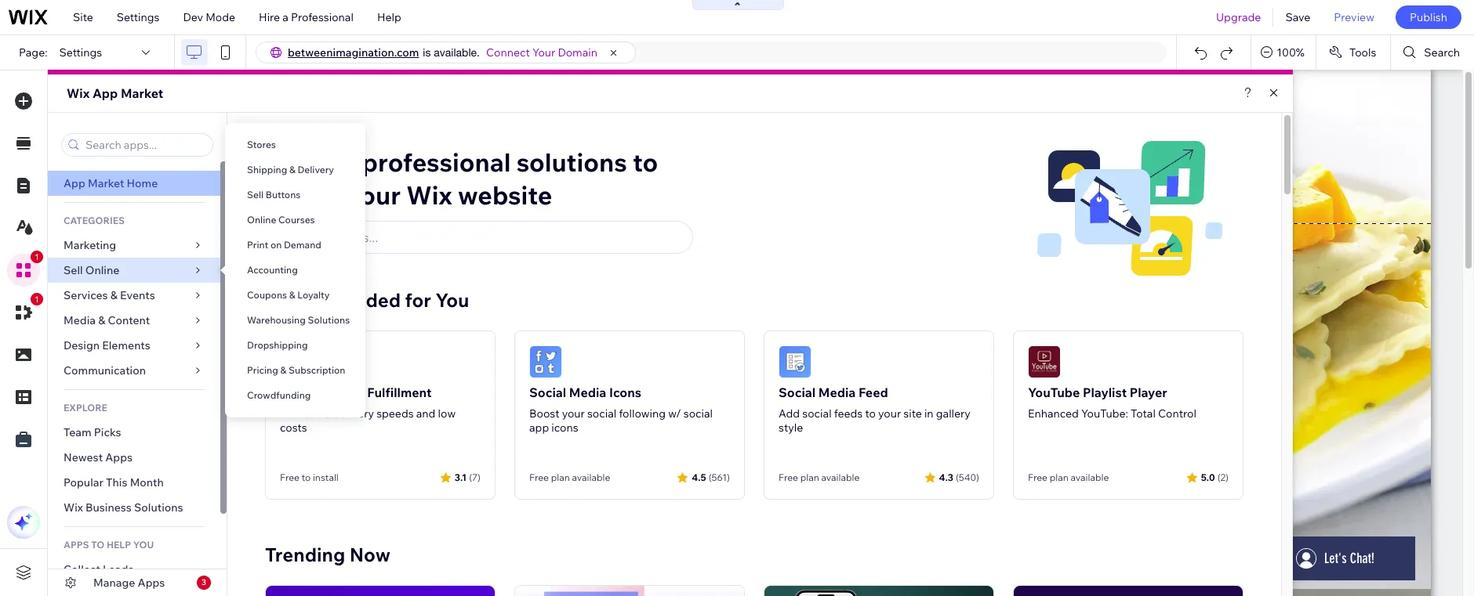 Task type: locate. For each thing, give the bounding box(es) containing it.
1 plan from the left
[[551, 472, 570, 484]]

1 horizontal spatial your
[[562, 407, 585, 421]]

1 free plan available from the left
[[529, 472, 610, 484]]

1 vertical spatial search apps... field
[[292, 222, 686, 253]]

2 available from the left
[[822, 472, 860, 484]]

free plan available down enhanced
[[1028, 472, 1109, 484]]

settings down site
[[59, 45, 102, 60]]

apps up this
[[105, 451, 133, 465]]

settings left the dev at the left of page
[[117, 10, 160, 24]]

online up the services & events
[[85, 264, 120, 278]]

multi-channel fulfillment prime-like delivery speeds and low costs
[[280, 385, 456, 435]]

2 vertical spatial to
[[302, 472, 311, 484]]

social inside social media feed add social feeds to your site in gallery style
[[779, 385, 816, 401]]

preview
[[1334, 10, 1375, 24]]

available for feed
[[822, 472, 860, 484]]

1 left the services
[[34, 295, 39, 304]]

speeds
[[377, 407, 414, 421]]

5.0
[[1201, 472, 1216, 484]]

4.3
[[939, 472, 954, 484]]

&
[[289, 164, 296, 176], [110, 289, 118, 303], [289, 289, 295, 301], [98, 314, 105, 328], [280, 365, 287, 376]]

sell for sell buttons
[[247, 189, 264, 201]]

choose professional solutions to power your wix website
[[265, 147, 658, 211]]

your inside choose professional solutions to power your wix website
[[346, 180, 401, 211]]

0 horizontal spatial plan
[[551, 472, 570, 484]]

1 button left the services
[[7, 293, 43, 329]]

sell online
[[64, 264, 120, 278]]

0 vertical spatial to
[[633, 147, 658, 178]]

wix business solutions link
[[48, 496, 220, 521]]

services & events link
[[48, 283, 220, 308]]

dev
[[183, 10, 203, 24]]

0 horizontal spatial your
[[346, 180, 401, 211]]

online courses
[[247, 214, 315, 226]]

social up add
[[779, 385, 816, 401]]

0 vertical spatial wix
[[67, 85, 90, 101]]

to
[[91, 540, 104, 551]]

& right pricing
[[280, 365, 287, 376]]

0 horizontal spatial free plan available
[[529, 472, 610, 484]]

1 available from the left
[[572, 472, 610, 484]]

available down icons at the left of the page
[[572, 472, 610, 484]]

0 vertical spatial market
[[121, 85, 163, 101]]

apps
[[105, 451, 133, 465], [138, 577, 165, 591]]

0 horizontal spatial to
[[302, 472, 311, 484]]

plan down icons at the left of the page
[[551, 472, 570, 484]]

warehousing solutions
[[247, 315, 350, 326]]

0 vertical spatial solutions
[[308, 315, 350, 326]]

icons
[[609, 385, 642, 401]]

0 vertical spatial settings
[[117, 10, 160, 24]]

social
[[529, 385, 566, 401], [779, 385, 816, 401]]

demand
[[284, 239, 322, 251]]

0 horizontal spatial available
[[572, 472, 610, 484]]

stores link
[[225, 133, 366, 158]]

a
[[283, 10, 289, 24]]

3 free plan available from the left
[[1028, 472, 1109, 484]]

free plan available down icons at the left of the page
[[529, 472, 610, 484]]

accounting
[[247, 264, 298, 276]]

0 horizontal spatial app
[[64, 176, 85, 191]]

delivery
[[298, 164, 334, 176]]

dev mode
[[183, 10, 235, 24]]

content
[[108, 314, 150, 328]]

youtube
[[1028, 385, 1080, 401]]

1 vertical spatial 1 button
[[7, 293, 43, 329]]

popular this month link
[[48, 471, 220, 496]]

media left icons
[[569, 385, 607, 401]]

1 1 from the top
[[34, 253, 39, 262]]

5.0 (2)
[[1201, 472, 1229, 484]]

2 horizontal spatial available
[[1071, 472, 1109, 484]]

& up design elements
[[98, 314, 105, 328]]

1 free from the left
[[280, 472, 300, 484]]

0 horizontal spatial media
[[64, 314, 96, 328]]

search button
[[1392, 35, 1475, 70]]

1 vertical spatial market
[[88, 176, 124, 191]]

pricing & subscription link
[[225, 358, 366, 384]]

free left install
[[280, 472, 300, 484]]

2 horizontal spatial plan
[[1050, 472, 1069, 484]]

events
[[120, 289, 155, 303]]

2 free from the left
[[529, 472, 549, 484]]

2 social from the left
[[684, 407, 713, 421]]

1 vertical spatial wix
[[406, 180, 452, 211]]

available down feeds
[[822, 472, 860, 484]]

1 horizontal spatial apps
[[138, 577, 165, 591]]

0 vertical spatial sell
[[247, 189, 264, 201]]

app market home
[[64, 176, 158, 191]]

team picks
[[64, 426, 121, 440]]

0 horizontal spatial solutions
[[134, 501, 183, 515]]

wix for wix business solutions
[[64, 501, 83, 515]]

2 social from the left
[[779, 385, 816, 401]]

0 horizontal spatial apps
[[105, 451, 133, 465]]

3 social from the left
[[803, 407, 832, 421]]

wix business solutions
[[64, 501, 183, 515]]

& left loyalty
[[289, 289, 295, 301]]

0 horizontal spatial social
[[529, 385, 566, 401]]

0 vertical spatial 1
[[34, 253, 39, 262]]

available down youtube:
[[1071, 472, 1109, 484]]

1 horizontal spatial media
[[569, 385, 607, 401]]

to down feed
[[865, 407, 876, 421]]

your left site
[[878, 407, 901, 421]]

0 vertical spatial apps
[[105, 451, 133, 465]]

0 vertical spatial search apps... field
[[81, 134, 208, 156]]

3 free from the left
[[779, 472, 798, 484]]

3
[[202, 578, 206, 588]]

1 social from the left
[[529, 385, 566, 401]]

1
[[34, 253, 39, 262], [34, 295, 39, 304]]

sell down shipping
[[247, 189, 264, 201]]

plan down enhanced
[[1050, 472, 1069, 484]]

social down icons
[[587, 407, 617, 421]]

free plan available for social media icons
[[529, 472, 610, 484]]

your
[[346, 180, 401, 211], [562, 407, 585, 421], [878, 407, 901, 421]]

is available. connect your domain
[[423, 45, 598, 60]]

3 available from the left
[[1071, 472, 1109, 484]]

2 horizontal spatial social
[[803, 407, 832, 421]]

0 horizontal spatial settings
[[59, 45, 102, 60]]

1 button left the sell online
[[7, 251, 43, 287]]

to inside social media feed add social feeds to your site in gallery style
[[865, 407, 876, 421]]

sell up the services
[[64, 264, 83, 278]]

subscription
[[289, 365, 345, 376]]

0 horizontal spatial social
[[587, 407, 617, 421]]

1 horizontal spatial social
[[684, 407, 713, 421]]

manage apps
[[93, 577, 165, 591]]

to left install
[[302, 472, 311, 484]]

loyalty
[[298, 289, 330, 301]]

wix down site
[[67, 85, 90, 101]]

gallery
[[936, 407, 971, 421]]

1 horizontal spatial free plan available
[[779, 472, 860, 484]]

apps right leads
[[138, 577, 165, 591]]

2 plan from the left
[[801, 472, 819, 484]]

2 free plan available from the left
[[779, 472, 860, 484]]

search apps... field up home on the left top of the page
[[81, 134, 208, 156]]

media inside social media feed add social feeds to your site in gallery style
[[819, 385, 856, 401]]

free for youtube playlist player
[[1028, 472, 1048, 484]]

(540)
[[956, 472, 980, 484]]

free down enhanced
[[1028, 472, 1048, 484]]

now
[[350, 544, 391, 567]]

pricing & subscription
[[247, 365, 345, 376]]

wix down professional
[[406, 180, 452, 211]]

1 horizontal spatial online
[[247, 214, 276, 226]]

0 horizontal spatial sell
[[64, 264, 83, 278]]

solutions down recommended
[[308, 315, 350, 326]]

to right solutions at top left
[[633, 147, 658, 178]]

explore
[[64, 402, 107, 414]]

you
[[436, 289, 469, 312]]

social media feed logo image
[[779, 346, 812, 379]]

0 vertical spatial online
[[247, 214, 276, 226]]

free
[[280, 472, 300, 484], [529, 472, 549, 484], [779, 472, 798, 484], [1028, 472, 1048, 484]]

2 horizontal spatial media
[[819, 385, 856, 401]]

plan down "style"
[[801, 472, 819, 484]]

collect leads
[[64, 563, 134, 577]]

media inside social media icons boost your social following w/ social app icons
[[569, 385, 607, 401]]

collect leads link
[[48, 558, 220, 583]]

website
[[458, 180, 552, 211]]

1 vertical spatial apps
[[138, 577, 165, 591]]

media up feeds
[[819, 385, 856, 401]]

app market home link
[[48, 171, 220, 196]]

plan for youtube playlist player
[[1050, 472, 1069, 484]]

choose
[[265, 147, 356, 178]]

2 horizontal spatial your
[[878, 407, 901, 421]]

dropshipping link
[[225, 333, 366, 358]]

0 horizontal spatial online
[[85, 264, 120, 278]]

1 vertical spatial to
[[865, 407, 876, 421]]

popular this month
[[64, 476, 164, 490]]

1 horizontal spatial app
[[92, 85, 118, 101]]

1 vertical spatial settings
[[59, 45, 102, 60]]

channel
[[315, 385, 364, 401]]

pricing
[[247, 365, 278, 376]]

& left delivery
[[289, 164, 296, 176]]

business
[[85, 501, 132, 515]]

market
[[121, 85, 163, 101], [88, 176, 124, 191]]

print
[[247, 239, 268, 251]]

collect
[[64, 563, 100, 577]]

tools button
[[1317, 35, 1391, 70]]

2 horizontal spatial free plan available
[[1028, 472, 1109, 484]]

2 horizontal spatial to
[[865, 407, 876, 421]]

social right w/
[[684, 407, 713, 421]]

buttons
[[266, 189, 301, 201]]

picks
[[94, 426, 121, 440]]

1 horizontal spatial sell
[[247, 189, 264, 201]]

solutions
[[308, 315, 350, 326], [134, 501, 183, 515]]

1 button
[[7, 251, 43, 287], [7, 293, 43, 329]]

social media icons boost your social following w/ social app icons
[[529, 385, 713, 435]]

1 horizontal spatial available
[[822, 472, 860, 484]]

(561)
[[709, 472, 730, 484]]

1 horizontal spatial to
[[633, 147, 658, 178]]

1 horizontal spatial plan
[[801, 472, 819, 484]]

free for social media feed
[[779, 472, 798, 484]]

free plan available down "style"
[[779, 472, 860, 484]]

low
[[438, 407, 456, 421]]

1 vertical spatial sell
[[64, 264, 83, 278]]

apps to help you
[[64, 540, 154, 551]]

plan
[[551, 472, 570, 484], [801, 472, 819, 484], [1050, 472, 1069, 484]]

free down app
[[529, 472, 549, 484]]

Search apps... field
[[81, 134, 208, 156], [292, 222, 686, 253]]

dropshipping
[[247, 340, 308, 351]]

free down "style"
[[779, 472, 798, 484]]

feed
[[859, 385, 888, 401]]

search apps... field down website
[[292, 222, 686, 253]]

social up the boost
[[529, 385, 566, 401]]

free plan available for social media feed
[[779, 472, 860, 484]]

1 vertical spatial online
[[85, 264, 120, 278]]

your right the boost
[[562, 407, 585, 421]]

sell for sell online
[[64, 264, 83, 278]]

1 vertical spatial 1
[[34, 295, 39, 304]]

wix down "popular"
[[64, 501, 83, 515]]

leads
[[103, 563, 134, 577]]

your inside social media icons boost your social following w/ social app icons
[[562, 407, 585, 421]]

month
[[130, 476, 164, 490]]

online up the print
[[247, 214, 276, 226]]

social right add
[[803, 407, 832, 421]]

3 plan from the left
[[1050, 472, 1069, 484]]

solutions down month
[[134, 501, 183, 515]]

media for social media feed
[[819, 385, 856, 401]]

help
[[377, 10, 401, 24]]

1 left marketing
[[34, 253, 39, 262]]

your inside social media feed add social feeds to your site in gallery style
[[878, 407, 901, 421]]

1 horizontal spatial social
[[779, 385, 816, 401]]

media up design
[[64, 314, 96, 328]]

4 free from the left
[[1028, 472, 1048, 484]]

media
[[64, 314, 96, 328], [569, 385, 607, 401], [819, 385, 856, 401]]

1 social from the left
[[587, 407, 617, 421]]

1 vertical spatial solutions
[[134, 501, 183, 515]]

social inside social media icons boost your social following w/ social app icons
[[529, 385, 566, 401]]

0 vertical spatial app
[[92, 85, 118, 101]]

2 vertical spatial wix
[[64, 501, 83, 515]]

your right power
[[346, 180, 401, 211]]

1 horizontal spatial search apps... field
[[292, 222, 686, 253]]

0 vertical spatial 1 button
[[7, 251, 43, 287]]

coupons
[[247, 289, 287, 301]]

& left events
[[110, 289, 118, 303]]



Task type: vqa. For each thing, say whether or not it's contained in the screenshot.


Task type: describe. For each thing, give the bounding box(es) containing it.
design elements
[[64, 339, 150, 353]]

recommended for you
[[265, 289, 469, 312]]

and
[[416, 407, 436, 421]]

total
[[1131, 407, 1156, 421]]

following
[[619, 407, 666, 421]]

(7)
[[469, 472, 481, 484]]

multi-
[[280, 385, 315, 401]]

1 horizontal spatial settings
[[117, 10, 160, 24]]

print on demand link
[[225, 233, 366, 258]]

warehousing
[[247, 315, 306, 326]]

media & content link
[[48, 308, 220, 333]]

marketing link
[[48, 233, 220, 258]]

free for multi-channel fulfillment
[[280, 472, 300, 484]]

100% button
[[1252, 35, 1316, 70]]

plan for social media feed
[[801, 472, 819, 484]]

hire
[[259, 10, 280, 24]]

communication
[[64, 364, 148, 378]]

install
[[313, 472, 339, 484]]

costs
[[280, 421, 307, 435]]

available for icons
[[572, 472, 610, 484]]

to inside choose professional solutions to power your wix website
[[633, 147, 658, 178]]

playlist
[[1083, 385, 1127, 401]]

coupons & loyalty
[[247, 289, 330, 301]]

crowdfunding
[[247, 390, 311, 402]]

you
[[133, 540, 154, 551]]

save button
[[1274, 0, 1323, 35]]

help
[[107, 540, 131, 551]]

fulfillment
[[367, 385, 432, 401]]

multi-channel fulfillment logo image
[[280, 346, 313, 379]]

youtube:
[[1082, 407, 1129, 421]]

site
[[73, 10, 93, 24]]

stores
[[247, 139, 276, 151]]

team picks link
[[48, 420, 220, 446]]

free to install
[[280, 472, 339, 484]]

popular
[[64, 476, 103, 490]]

home
[[127, 176, 158, 191]]

4.3 (540)
[[939, 472, 980, 484]]

preview button
[[1323, 0, 1387, 35]]

apps for newest apps
[[105, 451, 133, 465]]

available for player
[[1071, 472, 1109, 484]]

social inside social media feed add social feeds to your site in gallery style
[[803, 407, 832, 421]]

is
[[423, 46, 431, 59]]

2 1 from the top
[[34, 295, 39, 304]]

publish
[[1410, 10, 1448, 24]]

apps for manage apps
[[138, 577, 165, 591]]

1 vertical spatial app
[[64, 176, 85, 191]]

manage
[[93, 577, 135, 591]]

newest apps link
[[48, 446, 220, 471]]

save
[[1286, 10, 1311, 24]]

wix for wix app market
[[67, 85, 90, 101]]

control
[[1158, 407, 1197, 421]]

app
[[529, 421, 549, 435]]

& for events
[[110, 289, 118, 303]]

upgrade
[[1217, 10, 1262, 24]]

& for subscription
[[280, 365, 287, 376]]

youtube playlist player logo image
[[1028, 346, 1061, 379]]

mode
[[206, 10, 235, 24]]

hire a professional
[[259, 10, 354, 24]]

connect
[[486, 45, 530, 60]]

& for content
[[98, 314, 105, 328]]

domain
[[558, 45, 598, 60]]

media for social media icons
[[569, 385, 607, 401]]

professional
[[291, 10, 354, 24]]

site
[[904, 407, 922, 421]]

in
[[925, 407, 934, 421]]

(2)
[[1218, 472, 1229, 484]]

this
[[106, 476, 127, 490]]

available.
[[434, 46, 480, 59]]

100%
[[1277, 45, 1305, 60]]

sell buttons
[[247, 189, 301, 201]]

1 1 button from the top
[[7, 251, 43, 287]]

newest
[[64, 451, 103, 465]]

3.1
[[455, 472, 467, 484]]

trending
[[265, 544, 345, 567]]

social for social media icons
[[529, 385, 566, 401]]

publish button
[[1396, 5, 1462, 29]]

w/
[[668, 407, 681, 421]]

wix inside choose professional solutions to power your wix website
[[406, 180, 452, 211]]

youtube playlist player enhanced youtube: total control
[[1028, 385, 1197, 421]]

like
[[314, 407, 331, 421]]

marketing
[[64, 238, 116, 253]]

for
[[405, 289, 431, 312]]

& for delivery
[[289, 164, 296, 176]]

your
[[533, 45, 556, 60]]

4.5
[[692, 472, 706, 484]]

solutions
[[517, 147, 627, 178]]

social media feed add social feeds to your site in gallery style
[[779, 385, 971, 435]]

tools
[[1350, 45, 1377, 60]]

categories
[[64, 215, 125, 227]]

social media icons logo image
[[529, 346, 562, 379]]

design
[[64, 339, 100, 353]]

1 horizontal spatial solutions
[[308, 315, 350, 326]]

free plan available for youtube playlist player
[[1028, 472, 1109, 484]]

trending now
[[265, 544, 391, 567]]

social for social media feed
[[779, 385, 816, 401]]

2 1 button from the top
[[7, 293, 43, 329]]

media & content
[[64, 314, 150, 328]]

plan for social media icons
[[551, 472, 570, 484]]

0 horizontal spatial search apps... field
[[81, 134, 208, 156]]

crowdfunding link
[[225, 384, 366, 409]]

free for social media icons
[[529, 472, 549, 484]]

shipping
[[247, 164, 287, 176]]

betweenimagination.com
[[288, 45, 419, 60]]

& for loyalty
[[289, 289, 295, 301]]



